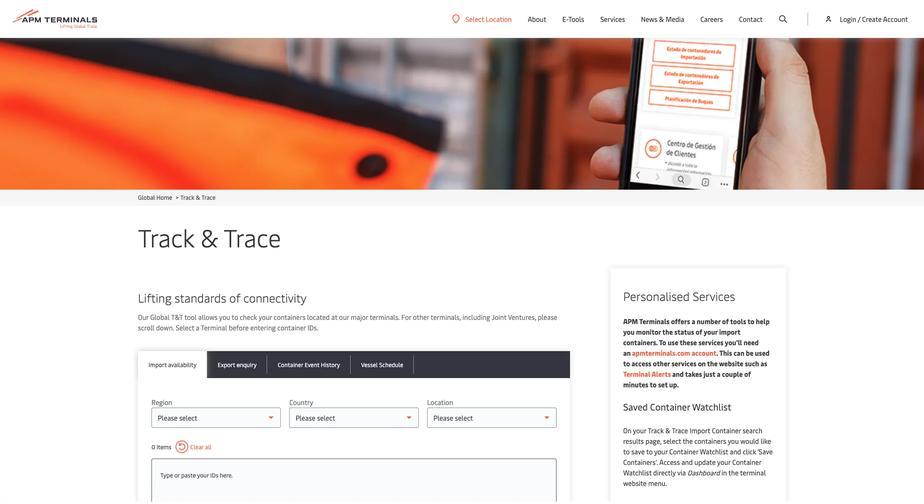Task type: describe. For each thing, give the bounding box(es) containing it.
tool
[[184, 313, 197, 322]]

ids
[[210, 471, 218, 479]]

export еnquiry button
[[207, 351, 267, 378]]

1 vertical spatial watchlist
[[700, 447, 728, 457]]

your inside our global t&t tool allows you to check your containers located at our major terminals. for other terminals, including joint ventures, please scroll down. select a terminal before entering container ids.
[[259, 313, 272, 322]]

services inside . this can be used to access other services on the website such as terminal alerts
[[671, 359, 696, 368]]

'save
[[757, 447, 773, 457]]

e-tools button
[[562, 0, 584, 38]]

like
[[761, 437, 771, 446]]

your up in
[[717, 458, 731, 467]]

before
[[229, 323, 249, 332]]

terminal inside . this can be used to access other services on the website such as terminal alerts
[[623, 370, 650, 379]]

tt image
[[0, 38, 924, 190]]

a inside our global t&t tool allows you to check your containers located at our major terminals. for other terminals, including joint ventures, please scroll down. select a terminal before entering container ids.
[[196, 323, 199, 332]]

apmterminals.com
[[632, 349, 690, 358]]

0 vertical spatial global
[[138, 193, 155, 201]]

please
[[538, 313, 557, 322]]

our
[[138, 313, 149, 322]]

country
[[289, 398, 313, 407]]

personalised
[[623, 288, 690, 304]]

container up would
[[712, 426, 741, 435]]

0
[[151, 443, 155, 451]]

type
[[160, 471, 173, 479]]

terminal inside our global t&t tool allows you to check your containers located at our major terminals. for other terminals, including joint ventures, please scroll down. select a terminal before entering container ids.
[[201, 323, 227, 332]]

such
[[745, 359, 759, 368]]

login
[[840, 14, 856, 23]]

export еnquiry
[[218, 361, 257, 369]]

allows
[[198, 313, 218, 322]]

need
[[744, 338, 759, 347]]

media
[[666, 14, 684, 24]]

standards
[[175, 290, 226, 306]]

1 horizontal spatial trace
[[224, 220, 281, 254]]

of up "check"
[[229, 290, 240, 306]]

select location
[[466, 14, 512, 23]]

to left save
[[623, 447, 630, 457]]

save
[[631, 447, 645, 457]]

terminals,
[[431, 313, 461, 322]]

clear all button
[[176, 441, 212, 454]]

t&t
[[171, 313, 183, 322]]

apm
[[623, 317, 638, 326]]

entering
[[250, 323, 276, 332]]

services inside 'apm terminals offers a number of tools to help you monitor the status of your import containers. to use these services you'll need an'
[[698, 338, 723, 347]]

our global t&t tool allows you to check your containers located at our major terminals. for other terminals, including joint ventures, please scroll down. select a terminal before entering container ids.
[[138, 313, 557, 332]]

track & trace
[[138, 220, 281, 254]]

2 vertical spatial and
[[681, 458, 693, 467]]

dashboard
[[687, 469, 720, 478]]

1 vertical spatial location
[[427, 398, 453, 407]]

our
[[339, 313, 349, 322]]

1 vertical spatial and
[[730, 447, 741, 457]]

import inside on your track & trace import container search results page, select the containers you would like to save to your container watchlist and click 'save containers'. access and update your container watchlist directly via
[[690, 426, 710, 435]]

of up the import on the right
[[722, 317, 729, 326]]

>
[[176, 193, 179, 201]]

you inside on your track & trace import container search results page, select the containers you would like to save to your container watchlist and click 'save containers'. access and update your container watchlist directly via
[[728, 437, 739, 446]]

vessel
[[361, 361, 378, 369]]

e-tools
[[562, 14, 584, 24]]

a for tools
[[692, 317, 695, 326]]

your up results
[[633, 426, 646, 435]]

check
[[240, 313, 257, 322]]

availability
[[168, 361, 197, 369]]

other inside . this can be used to access other services on the website such as terminal alerts
[[653, 359, 670, 368]]

account
[[692, 349, 716, 358]]

minutes
[[623, 380, 648, 389]]

export
[[218, 361, 235, 369]]

update
[[694, 458, 716, 467]]

to down page, at the right
[[646, 447, 653, 457]]

the inside 'apm terminals offers a number of tools to help you monitor the status of your import containers. to use these services you'll need an'
[[662, 328, 673, 337]]

or
[[174, 471, 180, 479]]

import inside button
[[149, 361, 167, 369]]

0 items
[[151, 443, 171, 451]]

to inside and takes just a couple of minutes to set up.
[[650, 380, 657, 389]]

contact button
[[739, 0, 763, 38]]

clear all
[[190, 443, 212, 451]]

scroll
[[138, 323, 154, 332]]

used
[[755, 349, 770, 358]]

saved container watchlist
[[623, 401, 731, 413]]

location inside button
[[486, 14, 512, 23]]

your down page, at the right
[[654, 447, 668, 457]]

tab list containing import availability
[[138, 351, 570, 378]]

to inside our global t&t tool allows you to check your containers located at our major terminals. for other terminals, including joint ventures, please scroll down. select a terminal before entering container ids.
[[232, 313, 238, 322]]

account
[[883, 14, 908, 23]]

0 vertical spatial track
[[180, 193, 194, 201]]

just
[[704, 370, 715, 379]]

type or paste your ids here.
[[160, 471, 233, 479]]

your inside 'apm terminals offers a number of tools to help you monitor the status of your import containers. to use these services you'll need an'
[[704, 328, 718, 337]]

news & media button
[[641, 0, 684, 38]]

to inside . this can be used to access other services on the website such as terminal alerts
[[623, 359, 630, 368]]

lifting
[[138, 290, 172, 306]]

select inside button
[[466, 14, 484, 23]]

you inside 'apm terminals offers a number of tools to help you monitor the status of your import containers. to use these services you'll need an'
[[623, 328, 635, 337]]

items
[[157, 443, 171, 451]]

import availability
[[149, 361, 197, 369]]

the inside . this can be used to access other services on the website such as terminal alerts
[[707, 359, 718, 368]]

history
[[321, 361, 340, 369]]

lifting standards of connectivity
[[138, 290, 306, 306]]

of inside and takes just a couple of minutes to set up.
[[744, 370, 751, 379]]

be
[[746, 349, 753, 358]]

you'll
[[725, 338, 742, 347]]

this
[[719, 349, 732, 358]]

.
[[716, 349, 718, 358]]

container event history
[[278, 361, 340, 369]]

vessel schedule
[[361, 361, 403, 369]]

1 vertical spatial services
[[693, 288, 735, 304]]

of down number on the bottom right of the page
[[696, 328, 702, 337]]

use
[[668, 338, 678, 347]]

can
[[734, 349, 744, 358]]

/
[[858, 14, 861, 23]]

select
[[663, 437, 681, 446]]

on
[[698, 359, 706, 368]]



Task type: vqa. For each thing, say whether or not it's contained in the screenshot.
use
yes



Task type: locate. For each thing, give the bounding box(es) containing it.
& inside on your track & trace import container search results page, select the containers you would like to save to your container watchlist and click 'save containers'. access and update your container watchlist directly via
[[665, 426, 670, 435]]

0 vertical spatial you
[[219, 313, 230, 322]]

watchlist down containers'.
[[623, 469, 652, 478]]

terminals.
[[370, 313, 400, 322]]

you left would
[[728, 437, 739, 446]]

on
[[623, 426, 631, 435]]

2 vertical spatial trace
[[672, 426, 688, 435]]

to left help
[[748, 317, 754, 326]]

1 vertical spatial services
[[671, 359, 696, 368]]

your up entering
[[259, 313, 272, 322]]

search
[[743, 426, 762, 435]]

home
[[156, 193, 172, 201]]

the inside in the terminal website menu.
[[728, 469, 739, 478]]

1 vertical spatial track
[[138, 220, 194, 254]]

clear
[[190, 443, 204, 451]]

0 vertical spatial watchlist
[[692, 401, 731, 413]]

0 horizontal spatial services
[[671, 359, 696, 368]]

other right for
[[413, 313, 429, 322]]

website up 'couple'
[[719, 359, 743, 368]]

your
[[259, 313, 272, 322], [704, 328, 718, 337], [633, 426, 646, 435], [654, 447, 668, 457], [717, 458, 731, 467], [197, 471, 209, 479]]

tab list
[[138, 351, 570, 378]]

and left click
[[730, 447, 741, 457]]

track inside on your track & trace import container search results page, select the containers you would like to save to your container watchlist and click 'save containers'. access and update your container watchlist directly via
[[648, 426, 664, 435]]

containers up container on the bottom left
[[274, 313, 305, 322]]

container left event
[[278, 361, 303, 369]]

watchlist up the update
[[700, 447, 728, 457]]

your down number on the bottom right of the page
[[704, 328, 718, 337]]

to up before
[[232, 313, 238, 322]]

container down select
[[669, 447, 698, 457]]

global home link
[[138, 193, 172, 201]]

page,
[[645, 437, 662, 446]]

2 vertical spatial track
[[648, 426, 664, 435]]

0 vertical spatial services
[[698, 338, 723, 347]]

joint
[[492, 313, 507, 322]]

trace inside on your track & trace import container search results page, select the containers you would like to save to your container watchlist and click 'save containers'. access and update your container watchlist directly via
[[672, 426, 688, 435]]

major
[[351, 313, 368, 322]]

0 vertical spatial other
[[413, 313, 429, 322]]

1 horizontal spatial website
[[719, 359, 743, 368]]

the right select
[[683, 437, 693, 446]]

you right allows
[[219, 313, 230, 322]]

0 horizontal spatial website
[[623, 479, 647, 488]]

2 vertical spatial you
[[728, 437, 739, 446]]

0 horizontal spatial containers
[[274, 313, 305, 322]]

1 horizontal spatial services
[[693, 288, 735, 304]]

click
[[743, 447, 756, 457]]

e-
[[562, 14, 568, 24]]

the right in
[[728, 469, 739, 478]]

container
[[277, 323, 306, 332]]

about
[[528, 14, 546, 24]]

track down "home"
[[138, 220, 194, 254]]

access
[[659, 458, 680, 467]]

0 vertical spatial trace
[[201, 193, 216, 201]]

container event history button
[[267, 351, 351, 378]]

a inside 'apm terminals offers a number of tools to help you monitor the status of your import containers. to use these services you'll need an'
[[692, 317, 695, 326]]

an
[[623, 349, 631, 358]]

None text field
[[160, 468, 548, 483]]

tools
[[568, 14, 584, 24]]

located
[[307, 313, 330, 322]]

0 vertical spatial and
[[672, 370, 684, 379]]

1 vertical spatial import
[[690, 426, 710, 435]]

1 horizontal spatial terminal
[[623, 370, 650, 379]]

status
[[674, 328, 694, 337]]

to inside 'apm terminals offers a number of tools to help you monitor the status of your import containers. to use these services you'll need an'
[[748, 317, 754, 326]]

you down apm
[[623, 328, 635, 337]]

website inside in the terminal website menu.
[[623, 479, 647, 488]]

you inside our global t&t tool allows you to check your containers located at our major terminals. for other terminals, including joint ventures, please scroll down. select a terminal before entering container ids.
[[219, 313, 230, 322]]

1 horizontal spatial select
[[466, 14, 484, 23]]

0 horizontal spatial import
[[149, 361, 167, 369]]

careers
[[700, 14, 723, 24]]

2 horizontal spatial trace
[[672, 426, 688, 435]]

watchlist
[[692, 401, 731, 413], [700, 447, 728, 457], [623, 469, 652, 478]]

help
[[756, 317, 770, 326]]

1 horizontal spatial location
[[486, 14, 512, 23]]

1 horizontal spatial services
[[698, 338, 723, 347]]

results
[[623, 437, 644, 446]]

0 horizontal spatial select
[[176, 323, 194, 332]]

global up down.
[[150, 313, 170, 322]]

website
[[719, 359, 743, 368], [623, 479, 647, 488]]

a inside and takes just a couple of minutes to set up.
[[717, 370, 720, 379]]

alerts
[[652, 370, 671, 379]]

1 horizontal spatial containers
[[694, 437, 726, 446]]

you
[[219, 313, 230, 322], [623, 328, 635, 337], [728, 437, 739, 446]]

container
[[278, 361, 303, 369], [650, 401, 690, 413], [712, 426, 741, 435], [669, 447, 698, 457], [732, 458, 761, 467]]

news & media
[[641, 14, 684, 24]]

containers.
[[623, 338, 658, 347]]

services
[[600, 14, 625, 24], [693, 288, 735, 304]]

in
[[722, 469, 727, 478]]

0 vertical spatial import
[[149, 361, 167, 369]]

and up 'up.'
[[672, 370, 684, 379]]

services up the takes
[[671, 359, 696, 368]]

1 vertical spatial you
[[623, 328, 635, 337]]

contact
[[739, 14, 763, 24]]

set
[[658, 380, 668, 389]]

ids.
[[308, 323, 318, 332]]

import
[[149, 361, 167, 369], [690, 426, 710, 435]]

of down such
[[744, 370, 751, 379]]

as
[[761, 359, 767, 368]]

to down an
[[623, 359, 630, 368]]

0 vertical spatial containers
[[274, 313, 305, 322]]

2 horizontal spatial you
[[728, 437, 739, 446]]

trace
[[201, 193, 216, 201], [224, 220, 281, 254], [672, 426, 688, 435]]

and up via
[[681, 458, 693, 467]]

terminal up minutes
[[623, 370, 650, 379]]

here.
[[220, 471, 233, 479]]

0 vertical spatial terminal
[[201, 323, 227, 332]]

container inside "button"
[[278, 361, 303, 369]]

services up . on the right bottom
[[698, 338, 723, 347]]

1 horizontal spatial you
[[623, 328, 635, 337]]

careers button
[[700, 0, 723, 38]]

containers up the update
[[694, 437, 726, 446]]

services right tools
[[600, 14, 625, 24]]

0 horizontal spatial a
[[196, 323, 199, 332]]

0 horizontal spatial other
[[413, 313, 429, 322]]

1 vertical spatial select
[[176, 323, 194, 332]]

a
[[692, 317, 695, 326], [196, 323, 199, 332], [717, 370, 720, 379]]

services up number on the bottom right of the page
[[693, 288, 735, 304]]

other up 'alerts'
[[653, 359, 670, 368]]

watchlist down just
[[692, 401, 731, 413]]

containers'.
[[623, 458, 658, 467]]

personalised services
[[623, 288, 735, 304]]

these
[[680, 338, 697, 347]]

the up to
[[662, 328, 673, 337]]

to
[[659, 338, 666, 347]]

a down tool
[[196, 323, 199, 332]]

login / create account
[[840, 14, 908, 23]]

1 vertical spatial website
[[623, 479, 647, 488]]

0 horizontal spatial location
[[427, 398, 453, 407]]

1 horizontal spatial other
[[653, 359, 670, 368]]

and inside and takes just a couple of minutes to set up.
[[672, 370, 684, 379]]

0 vertical spatial website
[[719, 359, 743, 368]]

via
[[677, 469, 686, 478]]

to left set
[[650, 380, 657, 389]]

website inside . this can be used to access other services on the website such as terminal alerts
[[719, 359, 743, 368]]

0 vertical spatial services
[[600, 14, 625, 24]]

0 horizontal spatial terminal
[[201, 323, 227, 332]]

vessel schedule button
[[351, 351, 414, 378]]

tools
[[730, 317, 746, 326]]

import up the update
[[690, 426, 710, 435]]

services button
[[600, 0, 625, 38]]

login / create account link
[[824, 0, 908, 38]]

. this can be used to access other services on the website such as terminal alerts
[[623, 349, 770, 379]]

would
[[740, 437, 759, 446]]

at
[[331, 313, 337, 322]]

container down click
[[732, 458, 761, 467]]

select inside our global t&t tool allows you to check your containers located at our major terminals. for other terminals, including joint ventures, please scroll down. select a terminal before entering container ids.
[[176, 323, 194, 332]]

apmterminals.com account link
[[631, 349, 716, 358]]

terminal
[[201, 323, 227, 332], [623, 370, 650, 379]]

region
[[151, 398, 172, 407]]

global left "home"
[[138, 193, 155, 201]]

import
[[719, 328, 740, 337]]

1 vertical spatial other
[[653, 359, 670, 368]]

monitor
[[636, 328, 661, 337]]

down.
[[156, 323, 174, 332]]

global inside our global t&t tool allows you to check your containers located at our major terminals. for other terminals, including joint ventures, please scroll down. select a terminal before entering container ids.
[[150, 313, 170, 322]]

container down 'up.'
[[650, 401, 690, 413]]

1 vertical spatial terminal
[[623, 370, 650, 379]]

1 vertical spatial trace
[[224, 220, 281, 254]]

0 vertical spatial select
[[466, 14, 484, 23]]

a right just
[[717, 370, 720, 379]]

offers
[[671, 317, 690, 326]]

saved
[[623, 401, 648, 413]]

containers inside on your track & trace import container search results page, select the containers you would like to save to your container watchlist and click 'save containers'. access and update your container watchlist directly via
[[694, 437, 726, 446]]

access
[[632, 359, 651, 368]]

select location button
[[452, 14, 512, 24]]

containers inside our global t&t tool allows you to check your containers located at our major terminals. for other terminals, including joint ventures, please scroll down. select a terminal before entering container ids.
[[274, 313, 305, 322]]

including
[[463, 313, 490, 322]]

create
[[862, 14, 882, 23]]

terminals
[[639, 317, 670, 326]]

import left availability
[[149, 361, 167, 369]]

connectivity
[[243, 290, 306, 306]]

track up page, at the right
[[648, 426, 664, 435]]

0 horizontal spatial services
[[600, 14, 625, 24]]

0 vertical spatial location
[[486, 14, 512, 23]]

2 vertical spatial watchlist
[[623, 469, 652, 478]]

couple
[[722, 370, 743, 379]]

0 horizontal spatial trace
[[201, 193, 216, 201]]

a right offers
[[692, 317, 695, 326]]

track right >
[[180, 193, 194, 201]]

menu.
[[648, 479, 667, 488]]

the right on
[[707, 359, 718, 368]]

1 horizontal spatial import
[[690, 426, 710, 435]]

your left ids
[[197, 471, 209, 479]]

1 horizontal spatial a
[[692, 317, 695, 326]]

0 horizontal spatial you
[[219, 313, 230, 322]]

1 vertical spatial global
[[150, 313, 170, 322]]

event
[[305, 361, 319, 369]]

in the terminal website menu.
[[623, 469, 766, 488]]

2 horizontal spatial a
[[717, 370, 720, 379]]

global home > track & trace
[[138, 193, 216, 201]]

website down containers'.
[[623, 479, 647, 488]]

& inside news & media dropdown button
[[659, 14, 664, 24]]

the inside on your track & trace import container search results page, select the containers you would like to save to your container watchlist and click 'save containers'. access and update your container watchlist directly via
[[683, 437, 693, 446]]

apmterminals.com account
[[631, 349, 716, 358]]

a for minutes
[[717, 370, 720, 379]]

other inside our global t&t tool allows you to check your containers located at our major terminals. for other terminals, including joint ventures, please scroll down. select a terminal before entering container ids.
[[413, 313, 429, 322]]

terminal down allows
[[201, 323, 227, 332]]

services
[[698, 338, 723, 347], [671, 359, 696, 368]]

1 vertical spatial containers
[[694, 437, 726, 446]]



